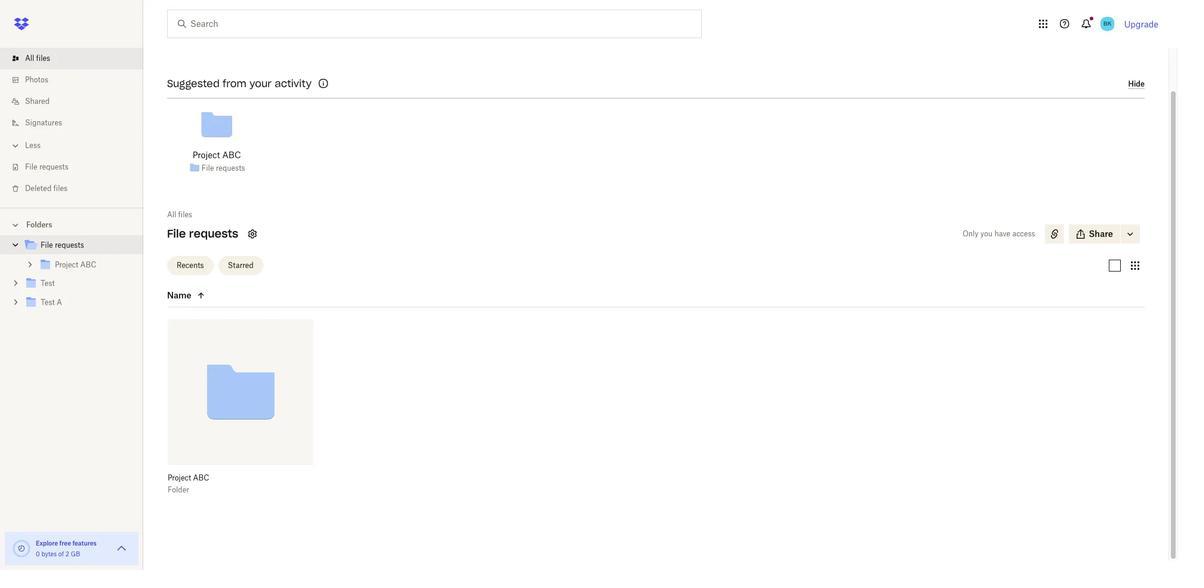 Task type: locate. For each thing, give the bounding box(es) containing it.
1 vertical spatial test
[[41, 298, 55, 307]]

deleted
[[25, 184, 52, 193]]

1 horizontal spatial project abc
[[193, 150, 241, 160]]

hide
[[1129, 79, 1145, 88]]

files inside list item
[[36, 54, 50, 63]]

deleted files
[[25, 184, 68, 193]]

test for test
[[41, 279, 55, 288]]

all files list item
[[0, 48, 143, 69]]

bk
[[1104, 20, 1112, 27]]

project abc button
[[168, 473, 287, 483]]

1 vertical spatial files
[[53, 184, 68, 193]]

explore free features 0 bytes of 2 gb
[[36, 540, 97, 558]]

1 vertical spatial project
[[55, 260, 78, 269]]

folder, project abc row
[[168, 319, 313, 503]]

bk button
[[1098, 14, 1117, 33]]

0 vertical spatial files
[[36, 54, 50, 63]]

all files up photos at the left top of the page
[[25, 54, 50, 63]]

shared
[[25, 97, 50, 106]]

2 vertical spatial abc
[[193, 473, 209, 482]]

0 vertical spatial all
[[25, 54, 34, 63]]

abc
[[222, 150, 241, 160], [80, 260, 96, 269], [193, 473, 209, 482]]

2 horizontal spatial project
[[193, 150, 220, 160]]

files right deleted
[[53, 184, 68, 193]]

starred
[[228, 261, 254, 270]]

files up photos at the left top of the page
[[36, 54, 50, 63]]

0 horizontal spatial files
[[36, 54, 50, 63]]

0 vertical spatial project
[[193, 150, 220, 160]]

0 vertical spatial all files
[[25, 54, 50, 63]]

from
[[223, 78, 246, 90]]

2 vertical spatial project
[[168, 473, 191, 482]]

file requests link
[[10, 156, 143, 178], [202, 162, 245, 174], [24, 238, 134, 254]]

1 horizontal spatial all files link
[[167, 209, 192, 221]]

project inside project abc folder
[[168, 473, 191, 482]]

project abc
[[193, 150, 241, 160], [55, 260, 96, 269]]

name
[[167, 290, 192, 300]]

0 horizontal spatial project abc
[[55, 260, 96, 269]]

file requests inside group
[[41, 241, 84, 250]]

name button
[[167, 288, 267, 303]]

1 vertical spatial all
[[167, 210, 176, 219]]

2 horizontal spatial abc
[[222, 150, 241, 160]]

0 horizontal spatial all files link
[[10, 48, 143, 69]]

requests
[[39, 162, 69, 171], [216, 163, 245, 172], [189, 227, 238, 241], [55, 241, 84, 250]]

files up 'recents'
[[178, 210, 192, 219]]

hide button
[[1129, 79, 1145, 89]]

0 horizontal spatial project abc link
[[38, 257, 134, 273]]

signatures link
[[10, 112, 143, 134]]

share button
[[1069, 224, 1121, 244]]

0 horizontal spatial all files
[[25, 54, 50, 63]]

1 horizontal spatial project
[[168, 473, 191, 482]]

test
[[41, 279, 55, 288], [41, 298, 55, 307]]

all up photos at the left top of the page
[[25, 54, 34, 63]]

1 horizontal spatial all files
[[167, 210, 192, 219]]

signatures
[[25, 118, 62, 127]]

0 horizontal spatial all
[[25, 54, 34, 63]]

folder
[[168, 485, 189, 494]]

all files link up 'recents'
[[167, 209, 192, 221]]

list
[[0, 41, 143, 208]]

project abc inside group
[[55, 260, 96, 269]]

group
[[0, 233, 143, 321]]

all files link
[[10, 48, 143, 69], [167, 209, 192, 221]]

0 vertical spatial project abc link
[[193, 149, 241, 162]]

all
[[25, 54, 34, 63], [167, 210, 176, 219]]

files for leftmost all files link
[[36, 54, 50, 63]]

project
[[193, 150, 220, 160], [55, 260, 78, 269], [168, 473, 191, 482]]

upgrade
[[1125, 19, 1159, 29]]

all up 'recents' button
[[167, 210, 176, 219]]

2 horizontal spatial files
[[178, 210, 192, 219]]

1 vertical spatial abc
[[80, 260, 96, 269]]

2 vertical spatial files
[[178, 210, 192, 219]]

project abc link
[[193, 149, 241, 162], [38, 257, 134, 273]]

2 test from the top
[[41, 298, 55, 307]]

test inside "link"
[[41, 279, 55, 288]]

suggested
[[167, 78, 220, 90]]

shared link
[[10, 91, 143, 112]]

0 vertical spatial project abc
[[193, 150, 241, 160]]

of
[[58, 550, 64, 558]]

1 horizontal spatial files
[[53, 184, 68, 193]]

a
[[57, 298, 62, 307]]

test left a
[[41, 298, 55, 307]]

upgrade link
[[1125, 19, 1159, 29]]

all files up 'recents'
[[167, 210, 192, 219]]

all files link up "shared" link
[[10, 48, 143, 69]]

folders button
[[0, 216, 143, 233]]

test up test a
[[41, 279, 55, 288]]

0 horizontal spatial abc
[[80, 260, 96, 269]]

bytes
[[41, 550, 57, 558]]

1 test from the top
[[41, 279, 55, 288]]

1 vertical spatial project abc
[[55, 260, 96, 269]]

file
[[25, 162, 37, 171], [202, 163, 214, 172], [167, 227, 186, 241], [41, 241, 53, 250]]

file requests
[[25, 162, 69, 171], [202, 163, 245, 172], [167, 227, 238, 241], [41, 241, 84, 250]]

0 vertical spatial all files link
[[10, 48, 143, 69]]

recents
[[177, 261, 204, 270]]

files
[[36, 54, 50, 63], [53, 184, 68, 193], [178, 210, 192, 219]]

1 horizontal spatial abc
[[193, 473, 209, 482]]

0 horizontal spatial project
[[55, 260, 78, 269]]

all files
[[25, 54, 50, 63], [167, 210, 192, 219]]

0 vertical spatial test
[[41, 279, 55, 288]]



Task type: vqa. For each thing, say whether or not it's contained in the screenshot.
The Project Abc
yes



Task type: describe. For each thing, give the bounding box(es) containing it.
folder settings image
[[246, 227, 260, 241]]

only you have access
[[963, 229, 1036, 238]]

photos link
[[10, 69, 143, 91]]

test for test a
[[41, 298, 55, 307]]

suggested from your activity
[[167, 78, 312, 90]]

quota usage element
[[12, 539, 31, 558]]

0 vertical spatial abc
[[222, 150, 241, 160]]

recents button
[[167, 256, 214, 275]]

folders
[[26, 220, 52, 229]]

0
[[36, 550, 40, 558]]

gb
[[71, 550, 80, 558]]

all files inside list item
[[25, 54, 50, 63]]

1 horizontal spatial all
[[167, 210, 176, 219]]

you
[[981, 229, 993, 238]]

test a
[[41, 298, 62, 307]]

1 vertical spatial project abc link
[[38, 257, 134, 273]]

share
[[1089, 229, 1114, 239]]

starred button
[[218, 256, 263, 275]]

test link
[[24, 276, 134, 292]]

file requests inside list
[[25, 162, 69, 171]]

requests inside group
[[55, 241, 84, 250]]

abc inside project abc folder
[[193, 473, 209, 482]]

explore
[[36, 540, 58, 547]]

less image
[[10, 140, 21, 152]]

dropbox image
[[10, 12, 33, 36]]

deleted files link
[[10, 178, 143, 199]]

access
[[1013, 229, 1036, 238]]

project abc folder
[[168, 473, 209, 494]]

features
[[72, 540, 97, 547]]

photos
[[25, 75, 48, 84]]

free
[[59, 540, 71, 547]]

only
[[963, 229, 979, 238]]

1 horizontal spatial project abc link
[[193, 149, 241, 162]]

activity
[[275, 78, 312, 90]]

all inside all files list item
[[25, 54, 34, 63]]

less
[[25, 141, 41, 150]]

2
[[66, 550, 69, 558]]

1 vertical spatial all files
[[167, 210, 192, 219]]

requests inside list
[[39, 162, 69, 171]]

Search in folder "Dropbox" text field
[[190, 17, 677, 30]]

test a link
[[24, 295, 134, 311]]

group containing file requests
[[0, 233, 143, 321]]

list containing all files
[[0, 41, 143, 208]]

your
[[250, 78, 272, 90]]

files for deleted files link
[[53, 184, 68, 193]]

project inside group
[[55, 260, 78, 269]]

have
[[995, 229, 1011, 238]]

1 vertical spatial all files link
[[167, 209, 192, 221]]



